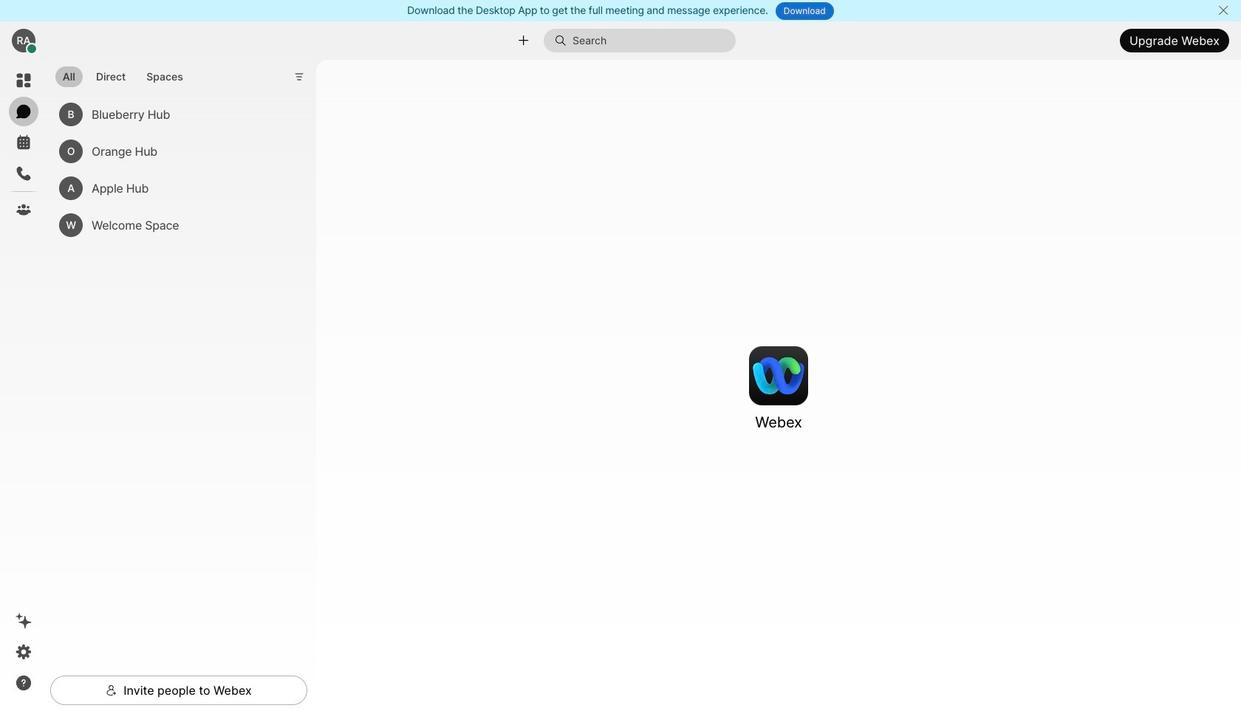 Task type: describe. For each thing, give the bounding box(es) containing it.
orange hub list item
[[53, 133, 296, 170]]

blueberry hub list item
[[53, 96, 296, 133]]



Task type: locate. For each thing, give the bounding box(es) containing it.
tab list
[[52, 58, 194, 92]]

cancel_16 image
[[1218, 4, 1230, 16]]

welcome space list item
[[53, 207, 296, 244]]

navigation
[[0, 60, 47, 712]]

apple hub list item
[[53, 170, 296, 207]]

webex tab list
[[9, 66, 38, 225]]



Task type: vqa. For each thing, say whether or not it's contained in the screenshot.
NAVIGATION
yes



